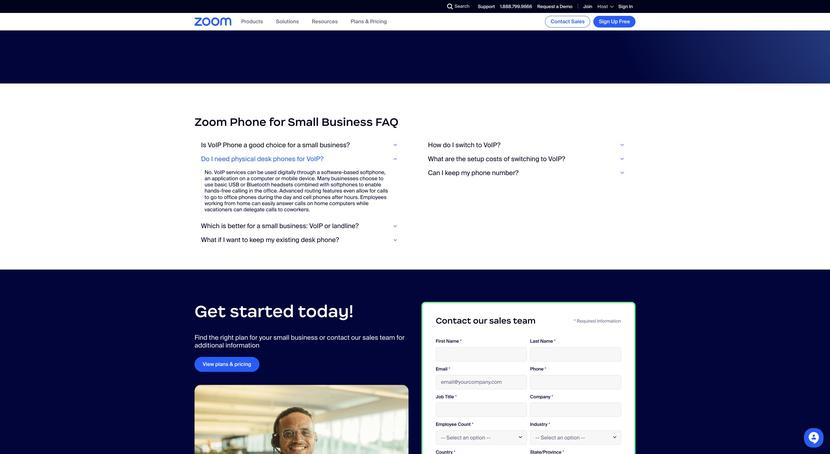 Task type: describe. For each thing, give the bounding box(es) containing it.
company
[[530, 394, 551, 400]]

1 horizontal spatial desk
[[301, 236, 315, 245]]

phone *
[[530, 367, 546, 373]]

resources button
[[312, 18, 338, 25]]

with
[[320, 182, 329, 188]]

* right title at right bottom
[[455, 394, 457, 400]]

2 horizontal spatial calls
[[377, 188, 388, 195]]

employees
[[360, 194, 387, 201]]

to right the choose
[[379, 175, 383, 182]]

landline?
[[332, 222, 359, 231]]

industry
[[530, 422, 547, 428]]

name for first
[[446, 339, 459, 345]]

day
[[283, 194, 292, 201]]

our inside find the right plan for your small business or contact our sales team for additional information
[[351, 334, 361, 342]]

0 vertical spatial free
[[211, 13, 221, 20]]

get
[[195, 301, 226, 322]]

small
[[288, 115, 319, 130]]

0 horizontal spatial my
[[266, 236, 275, 245]]

how do i switch to voip?
[[428, 141, 500, 149]]

softphone,
[[360, 169, 386, 176]]

usb
[[229, 182, 239, 188]]

which is better for a small business: voip or landline?
[[201, 222, 359, 231]]

delegate
[[244, 207, 265, 213]]

what if i want to keep my existing desk phone? button
[[201, 236, 402, 245]]

employee count *
[[436, 422, 473, 428]]

choice
[[266, 141, 286, 149]]

small inside find the right plan for your small business or contact our sales team for additional information
[[273, 334, 289, 342]]

what are the setup costs of switching to voip?
[[428, 155, 565, 163]]

can
[[428, 169, 440, 177]]

used
[[265, 169, 277, 176]]

sales
[[571, 18, 585, 25]]

voip for services
[[214, 169, 225, 176]]

your
[[259, 334, 272, 342]]

host
[[598, 4, 608, 9]]

last name *
[[530, 339, 556, 345]]

setup
[[467, 155, 484, 163]]

request a demo link
[[537, 4, 573, 9]]

better
[[228, 222, 246, 231]]

a down the delegate
[[257, 222, 260, 231]]

search image
[[447, 4, 453, 9]]

to right switch
[[476, 141, 482, 149]]

businesses
[[331, 175, 358, 182]]

company *
[[530, 394, 553, 400]]

or left mobile at left top
[[275, 175, 280, 182]]

an
[[205, 175, 211, 182]]

free inside no. voip services can be used digitally through a software-based softphone, an application on a computer or mobile device. many businesses choose to use basic usb or bluetooth headsets combined with softphones to enable hands-free calling in the office. advanced routing features even allow for calls to go to office phones during the day and cell phones after hours. employees working from home can easily answer calls on home computers while vacationers can delegate calls to coworkers.
[[222, 188, 231, 195]]

sign in link
[[618, 4, 633, 9]]

what for what are the setup costs of switching to voip?
[[428, 155, 443, 163]]

0 vertical spatial phone
[[230, 115, 266, 130]]

or right usb
[[240, 182, 245, 188]]

enable
[[365, 182, 381, 188]]

0 vertical spatial small
[[302, 141, 318, 149]]

* left required
[[574, 319, 576, 325]]

switch
[[456, 141, 475, 149]]

a up do i need physical desk phones for voip? dropdown button at the top left of page
[[297, 141, 301, 149]]

is voip phone a good choice for a small business? button
[[201, 141, 402, 149]]

to left go
[[205, 194, 209, 201]]

employee
[[436, 422, 457, 428]]

is voip phone a good choice for a small business?
[[201, 141, 350, 149]]

features
[[323, 188, 342, 195]]

or up phone?
[[324, 222, 331, 231]]

zoom phone for small business faq
[[195, 115, 398, 130]]

the right 'in'
[[254, 188, 262, 195]]

sign up free link
[[593, 16, 636, 28]]

costs
[[486, 155, 502, 163]]

contact sales link
[[545, 16, 590, 28]]

products button
[[241, 18, 263, 25]]

1 horizontal spatial calls
[[295, 200, 306, 207]]

1 home from the left
[[237, 200, 250, 207]]

demo
[[560, 4, 573, 9]]

in
[[249, 188, 253, 195]]

2 vertical spatial voip
[[309, 222, 323, 231]]

answer
[[276, 200, 294, 207]]

software-
[[321, 169, 344, 176]]

calling
[[232, 188, 248, 195]]

plans & pricing link
[[351, 18, 387, 25]]

find the right plan for your small business or contact our sales team for additional information
[[195, 334, 405, 350]]

2 home from the left
[[314, 200, 328, 207]]

0 vertical spatial desk
[[257, 155, 271, 163]]

find
[[195, 334, 207, 342]]

hours.
[[344, 194, 359, 201]]

started
[[230, 301, 294, 322]]

to right go
[[218, 194, 223, 201]]

business:
[[279, 222, 308, 231]]

1 horizontal spatial keep
[[445, 169, 460, 177]]

voip for phone
[[208, 141, 221, 149]]

2 horizontal spatial phones
[[313, 194, 331, 201]]

basic
[[215, 182, 227, 188]]

to right "easily"
[[278, 207, 283, 213]]

search
[[455, 3, 469, 9]]

0 vertical spatial team
[[513, 316, 536, 327]]

required
[[577, 319, 596, 325]]

in
[[629, 4, 633, 9]]

last
[[530, 339, 539, 345]]

use
[[205, 182, 213, 188]]

1 vertical spatial small
[[262, 222, 278, 231]]

count
[[458, 422, 471, 428]]

business?
[[320, 141, 350, 149]]

0 vertical spatial on
[[239, 175, 245, 182]]

how
[[428, 141, 441, 149]]

hands-
[[205, 188, 222, 195]]

1 horizontal spatial phones
[[273, 155, 295, 163]]

host button
[[598, 4, 613, 9]]

the left "day"
[[274, 194, 282, 201]]

softphones
[[331, 182, 358, 188]]

plans & pricing
[[351, 18, 387, 25]]

and
[[293, 194, 302, 201]]

from
[[224, 200, 236, 207]]

information
[[597, 319, 621, 325]]

plans
[[351, 18, 364, 25]]

first
[[436, 339, 445, 345]]

based
[[344, 169, 359, 176]]

if
[[218, 236, 222, 245]]

plans
[[215, 361, 228, 368]]

products
[[241, 18, 263, 25]]

* right email
[[449, 367, 450, 373]]

* right count
[[472, 422, 473, 428]]

can down office
[[234, 207, 242, 213]]

existing
[[276, 236, 299, 245]]

1 vertical spatial &
[[230, 361, 233, 368]]



Task type: vqa. For each thing, say whether or not it's contained in the screenshot.
"Resources"
yes



Task type: locate. For each thing, give the bounding box(es) containing it.
0 horizontal spatial desk
[[257, 155, 271, 163]]

no.
[[205, 169, 213, 176]]

home down routing
[[314, 200, 328, 207]]

to left enable
[[359, 182, 364, 188]]

1 vertical spatial our
[[351, 334, 361, 342]]

0 horizontal spatial phones
[[239, 194, 257, 201]]

phone
[[230, 115, 266, 130], [223, 141, 242, 149], [530, 367, 544, 373]]

0 horizontal spatial voip?
[[307, 155, 324, 163]]

* right industry
[[549, 422, 550, 428]]

1 vertical spatial my
[[266, 236, 275, 245]]

search image
[[447, 4, 453, 9]]

team inside find the right plan for your small business or contact our sales team for additional information
[[380, 334, 395, 342]]

& right plans
[[230, 361, 233, 368]]

can left "easily"
[[252, 200, 261, 207]]

free down application
[[222, 188, 231, 195]]

after
[[332, 194, 343, 201]]

application
[[212, 175, 238, 182]]

0 vertical spatial what
[[428, 155, 443, 163]]

my left phone
[[461, 169, 470, 177]]

mobile
[[281, 175, 298, 182]]

headsets
[[271, 182, 293, 188]]

phone up good at the top left of the page
[[230, 115, 266, 130]]

a up 'in'
[[247, 175, 250, 182]]

2 name from the left
[[540, 339, 553, 345]]

email@yourcompany.com text field
[[436, 376, 527, 390]]

contact down request a demo link
[[551, 18, 570, 25]]

1 horizontal spatial our
[[473, 316, 487, 327]]

contact our sales team
[[436, 316, 536, 327]]

what if i want to keep my existing desk phone?
[[201, 236, 339, 245]]

be
[[257, 169, 263, 176]]

keep right want
[[250, 236, 264, 245]]

the right are on the right
[[456, 155, 466, 163]]

which is better for a small business: voip or landline? button
[[201, 222, 402, 231]]

1 vertical spatial team
[[380, 334, 395, 342]]

join
[[583, 4, 592, 9]]

zoom logo image
[[195, 18, 232, 26]]

1 horizontal spatial contact
[[551, 18, 570, 25]]

0 vertical spatial &
[[365, 18, 369, 25]]

job title *
[[436, 394, 457, 400]]

phone down 'last'
[[530, 367, 544, 373]]

i
[[452, 141, 454, 149], [211, 155, 213, 163], [442, 169, 443, 177], [223, 236, 225, 245]]

sign for sign in
[[618, 4, 628, 9]]

1 vertical spatial keep
[[250, 236, 264, 245]]

voip? up the costs at the right top
[[484, 141, 500, 149]]

during
[[258, 194, 273, 201]]

my down which is better for a small business: voip or landline?
[[266, 236, 275, 245]]

our
[[473, 316, 487, 327], [351, 334, 361, 342]]

business
[[291, 334, 318, 342]]

a left demo on the top
[[556, 4, 559, 9]]

sales inside find the right plan for your small business or contact our sales team for additional information
[[363, 334, 378, 342]]

0 vertical spatial contact
[[551, 18, 570, 25]]

0 horizontal spatial home
[[237, 200, 250, 207]]

up
[[611, 18, 618, 25]]

many
[[317, 175, 330, 182]]

try
[[203, 13, 210, 20]]

calls down during
[[266, 207, 277, 213]]

0 vertical spatial sign
[[618, 4, 628, 9]]

0 horizontal spatial free
[[211, 13, 221, 20]]

need
[[214, 155, 230, 163]]

email *
[[436, 367, 450, 373]]

i right do
[[452, 141, 454, 149]]

phone up need
[[223, 141, 242, 149]]

* down last name * at the bottom of the page
[[545, 367, 546, 373]]

2 vertical spatial small
[[273, 334, 289, 342]]

what down how
[[428, 155, 443, 163]]

keep down are on the right
[[445, 169, 460, 177]]

0 horizontal spatial keep
[[250, 236, 264, 245]]

switching
[[511, 155, 539, 163]]

bluetooth
[[247, 182, 270, 188]]

sign for sign up free
[[599, 18, 610, 25]]

desk
[[257, 155, 271, 163], [301, 236, 315, 245]]

physical
[[231, 155, 256, 163]]

what left if
[[201, 236, 217, 245]]

computers
[[329, 200, 355, 207]]

calls right "day"
[[295, 200, 306, 207]]

phone inside contact our sales team element
[[530, 367, 544, 373]]

1 horizontal spatial sales
[[489, 316, 511, 327]]

can
[[247, 169, 256, 176], [252, 200, 261, 207], [234, 207, 242, 213]]

is
[[201, 141, 206, 149]]

what
[[428, 155, 443, 163], [201, 236, 217, 245]]

want
[[226, 236, 241, 245]]

pricing
[[234, 361, 251, 368]]

sign left in
[[618, 4, 628, 9]]

on right usb
[[239, 175, 245, 182]]

1 horizontal spatial free
[[222, 188, 231, 195]]

0 horizontal spatial our
[[351, 334, 361, 342]]

0 vertical spatial keep
[[445, 169, 460, 177]]

to
[[476, 141, 482, 149], [541, 155, 547, 163], [379, 175, 383, 182], [359, 182, 364, 188], [205, 194, 209, 201], [218, 194, 223, 201], [278, 207, 283, 213], [242, 236, 248, 245]]

i right can
[[442, 169, 443, 177]]

while
[[356, 200, 369, 207]]

home
[[237, 200, 250, 207], [314, 200, 328, 207]]

0 horizontal spatial &
[[230, 361, 233, 368]]

on down routing
[[307, 200, 313, 207]]

0 horizontal spatial contact
[[436, 316, 471, 327]]

name right first
[[446, 339, 459, 345]]

to right want
[[242, 236, 248, 245]]

phone
[[472, 169, 491, 177]]

voip? up through
[[307, 155, 324, 163]]

phones up the delegate
[[239, 194, 257, 201]]

request
[[537, 4, 555, 9]]

1 vertical spatial what
[[201, 236, 217, 245]]

to right 'switching' in the right of the page
[[541, 155, 547, 163]]

support
[[478, 4, 495, 9]]

0 horizontal spatial on
[[239, 175, 245, 182]]

team
[[513, 316, 536, 327], [380, 334, 395, 342]]

1 vertical spatial desk
[[301, 236, 315, 245]]

are
[[445, 155, 455, 163]]

1 vertical spatial voip
[[214, 169, 225, 176]]

voip up phone?
[[309, 222, 323, 231]]

1 horizontal spatial &
[[365, 18, 369, 25]]

a left good at the top left of the page
[[244, 141, 247, 149]]

free right the try
[[211, 13, 221, 20]]

0 horizontal spatial sign
[[599, 18, 610, 25]]

for inside no. voip services can be used digitally through a software-based softphone, an application on a computer or mobile device. many businesses choose to use basic usb or bluetooth headsets combined with softphones to enable hands-free calling in the office. advanced routing features even allow for calls to go to office phones during the day and cell phones after hours. employees working from home can easily answer calls on home computers while vacationers can delegate calls to coworkers.
[[369, 188, 376, 195]]

* right 'last'
[[554, 339, 556, 345]]

on
[[239, 175, 245, 182], [307, 200, 313, 207]]

1 horizontal spatial team
[[513, 316, 536, 327]]

small up do i need physical desk phones for voip? dropdown button at the top left of page
[[302, 141, 318, 149]]

free
[[619, 18, 630, 25]]

0 vertical spatial my
[[461, 169, 470, 177]]

small right your
[[273, 334, 289, 342]]

None text field
[[436, 348, 527, 362], [530, 348, 621, 362], [530, 376, 621, 390], [436, 404, 527, 418], [530, 404, 621, 418], [436, 348, 527, 362], [530, 348, 621, 362], [530, 376, 621, 390], [436, 404, 527, 418], [530, 404, 621, 418]]

1 horizontal spatial home
[[314, 200, 328, 207]]

desk up 'be'
[[257, 155, 271, 163]]

do
[[201, 155, 210, 163]]

* right company
[[552, 394, 553, 400]]

sign in
[[618, 4, 633, 9]]

routing
[[305, 188, 321, 195]]

do
[[443, 141, 451, 149]]

contact up first name *
[[436, 316, 471, 327]]

office.
[[263, 188, 278, 195]]

name
[[446, 339, 459, 345], [540, 339, 553, 345]]

0 vertical spatial sales
[[489, 316, 511, 327]]

pricing
[[370, 18, 387, 25]]

sign left up
[[599, 18, 610, 25]]

right
[[220, 334, 234, 342]]

0 horizontal spatial sales
[[363, 334, 378, 342]]

first name *
[[436, 339, 462, 345]]

faq
[[375, 115, 398, 130]]

a right through
[[317, 169, 320, 176]]

voip? up the can i keep my phone number? dropdown button
[[548, 155, 565, 163]]

voip right 'no.'
[[214, 169, 225, 176]]

free
[[211, 13, 221, 20], [222, 188, 231, 195]]

view
[[203, 361, 214, 368]]

plan
[[235, 334, 248, 342]]

1 vertical spatial phone
[[223, 141, 242, 149]]

1 name from the left
[[446, 339, 459, 345]]

business
[[321, 115, 373, 130]]

contact
[[327, 334, 350, 342]]

0 horizontal spatial name
[[446, 339, 459, 345]]

through
[[297, 169, 316, 176]]

choose
[[360, 175, 378, 182]]

do i need physical desk phones for voip? button
[[201, 155, 402, 163]]

i right if
[[223, 236, 225, 245]]

small up what if i want to keep my existing desk phone?
[[262, 222, 278, 231]]

sign inside sign up free link
[[599, 18, 610, 25]]

cell
[[303, 194, 312, 201]]

1 vertical spatial sales
[[363, 334, 378, 342]]

keep
[[445, 169, 460, 177], [250, 236, 264, 245]]

contact for contact sales
[[551, 18, 570, 25]]

sign up free
[[599, 18, 630, 25]]

name right 'last'
[[540, 339, 553, 345]]

good
[[249, 141, 264, 149]]

0 horizontal spatial what
[[201, 236, 217, 245]]

1 horizontal spatial name
[[540, 339, 553, 345]]

0 horizontal spatial team
[[380, 334, 395, 342]]

& right plans at the top of page
[[365, 18, 369, 25]]

contact for contact our sales team
[[436, 316, 471, 327]]

1 vertical spatial free
[[222, 188, 231, 195]]

zoom
[[195, 115, 227, 130]]

can left 'be'
[[247, 169, 256, 176]]

0 vertical spatial our
[[473, 316, 487, 327]]

1 vertical spatial on
[[307, 200, 313, 207]]

allow
[[356, 188, 368, 195]]

for
[[269, 115, 285, 130], [288, 141, 296, 149], [297, 155, 305, 163], [369, 188, 376, 195], [247, 222, 255, 231], [250, 334, 258, 342], [397, 334, 405, 342]]

contact
[[551, 18, 570, 25], [436, 316, 471, 327]]

contact our sales team element
[[422, 303, 636, 455]]

even
[[343, 188, 355, 195]]

1 vertical spatial contact
[[436, 316, 471, 327]]

or left contact
[[319, 334, 325, 342]]

1 horizontal spatial on
[[307, 200, 313, 207]]

2 vertical spatial phone
[[530, 367, 544, 373]]

2 horizontal spatial voip?
[[548, 155, 565, 163]]

or inside find the right plan for your small business or contact our sales team for additional information
[[319, 334, 325, 342]]

what for what if i want to keep my existing desk phone?
[[201, 236, 217, 245]]

voip right is
[[208, 141, 221, 149]]

* right first
[[460, 339, 462, 345]]

None search field
[[423, 1, 449, 12]]

* required information
[[574, 319, 621, 325]]

1 vertical spatial sign
[[599, 18, 610, 25]]

&
[[365, 18, 369, 25], [230, 361, 233, 368]]

1 horizontal spatial my
[[461, 169, 470, 177]]

name for last
[[540, 339, 553, 345]]

voip inside no. voip services can be used digitally through a software-based softphone, an application on a computer or mobile device. many businesses choose to use basic usb or bluetooth headsets combined with softphones to enable hands-free calling in the office. advanced routing features even allow for calls to go to office phones during the day and cell phones after hours. employees working from home can easily answer calls on home computers while vacationers can delegate calls to coworkers.
[[214, 169, 225, 176]]

the inside find the right plan for your small business or contact our sales team for additional information
[[209, 334, 219, 342]]

1 horizontal spatial voip?
[[484, 141, 500, 149]]

phones up digitally
[[273, 155, 295, 163]]

1 horizontal spatial what
[[428, 155, 443, 163]]

computer
[[251, 175, 274, 182]]

1 horizontal spatial sign
[[618, 4, 628, 9]]

0 horizontal spatial calls
[[266, 207, 277, 213]]

my
[[461, 169, 470, 177], [266, 236, 275, 245]]

calls down the choose
[[377, 188, 388, 195]]

desk down which is better for a small business: voip or landline? dropdown button
[[301, 236, 315, 245]]

0 vertical spatial voip
[[208, 141, 221, 149]]

or
[[275, 175, 280, 182], [240, 182, 245, 188], [324, 222, 331, 231], [319, 334, 325, 342]]

i right "do"
[[211, 155, 213, 163]]

phones down with on the left
[[313, 194, 331, 201]]

do i need physical desk phones for voip?
[[201, 155, 324, 163]]

the right find
[[209, 334, 219, 342]]

solutions button
[[276, 18, 299, 25]]

1.888.799.9666 link
[[500, 4, 532, 9]]

home down calling
[[237, 200, 250, 207]]

vacationers
[[205, 207, 232, 213]]



